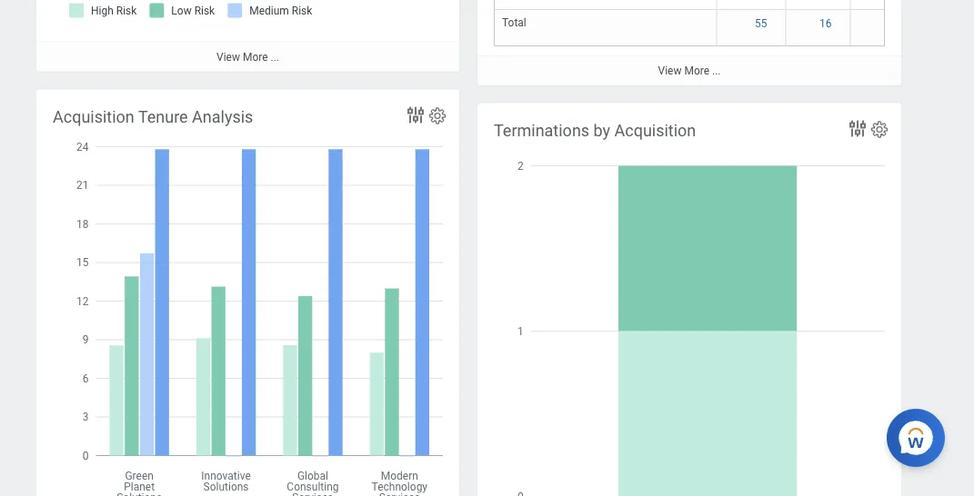 Task type: vqa. For each thing, say whether or not it's contained in the screenshot.
the right 1996
no



Task type: describe. For each thing, give the bounding box(es) containing it.
configure acquisition tenure analysis image
[[428, 106, 448, 126]]

total element
[[502, 13, 527, 29]]

55
[[755, 17, 768, 30]]

acquisition tenure analysis
[[53, 107, 253, 127]]

more for view more ... link within acquisition talent health element
[[685, 64, 710, 77]]

view for acquisition high potentials retention risk element view more ... link
[[217, 51, 240, 63]]

view more ... link for acquisition talent health element
[[478, 55, 902, 85]]

acquisition tenure analysis element
[[36, 90, 460, 497]]

16
[[820, 17, 832, 30]]

view more ... for view more ... link within acquisition talent health element
[[659, 64, 721, 77]]

... for acquisition high potentials retention risk element
[[271, 51, 279, 63]]



Task type: locate. For each thing, give the bounding box(es) containing it.
terminations
[[494, 121, 590, 140]]

0 horizontal spatial more
[[243, 51, 268, 63]]

view
[[217, 51, 240, 63], [659, 64, 682, 77]]

view more ...
[[217, 51, 279, 63], [659, 64, 721, 77]]

more
[[243, 51, 268, 63], [685, 64, 710, 77]]

1 horizontal spatial view more ...
[[659, 64, 721, 77]]

... inside acquisition talent health element
[[713, 64, 721, 77]]

acquisition
[[53, 107, 135, 127], [615, 121, 697, 140]]

1 vertical spatial ...
[[713, 64, 721, 77]]

more inside acquisition talent health element
[[685, 64, 710, 77]]

terminations by acquisition element
[[478, 103, 902, 497]]

16 button
[[820, 16, 835, 31]]

0 horizontal spatial acquisition
[[53, 107, 135, 127]]

view more ... link for acquisition high potentials retention risk element
[[36, 42, 460, 72]]

1 vertical spatial view
[[659, 64, 682, 77]]

configure terminations by acquisition image
[[870, 120, 890, 140]]

0 horizontal spatial ...
[[271, 51, 279, 63]]

more for acquisition high potentials retention risk element view more ... link
[[243, 51, 268, 63]]

acquisition right by
[[615, 121, 697, 140]]

terminations by acquisition
[[494, 121, 697, 140]]

0 vertical spatial more
[[243, 51, 268, 63]]

0 horizontal spatial view more ...
[[217, 51, 279, 63]]

... inside acquisition high potentials retention risk element
[[271, 51, 279, 63]]

more inside acquisition high potentials retention risk element
[[243, 51, 268, 63]]

acquisition talent health element
[[478, 0, 973, 85]]

configure and view chart data image
[[847, 118, 869, 140]]

by
[[594, 121, 611, 140]]

0 vertical spatial view more ...
[[217, 51, 279, 63]]

top talent image
[[859, 16, 907, 31]]

tenure
[[138, 107, 188, 127]]

55 button
[[755, 16, 770, 31]]

view inside acquisition high potentials retention risk element
[[217, 51, 240, 63]]

view inside acquisition talent health element
[[659, 64, 682, 77]]

view more ... link up analysis
[[36, 42, 460, 72]]

acquisition inside "acquisition tenure analysis" element
[[53, 107, 135, 127]]

view more ... for acquisition high potentials retention risk element view more ... link
[[217, 51, 279, 63]]

1 vertical spatial view more ...
[[659, 64, 721, 77]]

view more ... link down 55
[[478, 55, 902, 85]]

view for view more ... link within acquisition talent health element
[[659, 64, 682, 77]]

0 horizontal spatial view
[[217, 51, 240, 63]]

view more ... inside acquisition high potentials retention risk element
[[217, 51, 279, 63]]

0 horizontal spatial view more ... link
[[36, 42, 460, 72]]

... for acquisition talent health element
[[713, 64, 721, 77]]

1 horizontal spatial view
[[659, 64, 682, 77]]

view more ... link inside acquisition talent health element
[[478, 55, 902, 85]]

view more ... inside acquisition talent health element
[[659, 64, 721, 77]]

analysis
[[192, 107, 253, 127]]

configure and view chart data image
[[405, 104, 427, 126]]

acquisition left tenure
[[53, 107, 135, 127]]

0 vertical spatial view
[[217, 51, 240, 63]]

1 horizontal spatial acquisition
[[615, 121, 697, 140]]

acquisition high potentials retention risk element
[[36, 0, 460, 72]]

total
[[502, 16, 527, 29]]

...
[[271, 51, 279, 63], [713, 64, 721, 77]]

1 horizontal spatial ...
[[713, 64, 721, 77]]

view more ... link
[[36, 42, 460, 72], [478, 55, 902, 85]]

acquisition inside terminations by acquisition "element"
[[615, 121, 697, 140]]

1 horizontal spatial more
[[685, 64, 710, 77]]

1 horizontal spatial view more ... link
[[478, 55, 902, 85]]

0 vertical spatial ...
[[271, 51, 279, 63]]

1 vertical spatial more
[[685, 64, 710, 77]]



